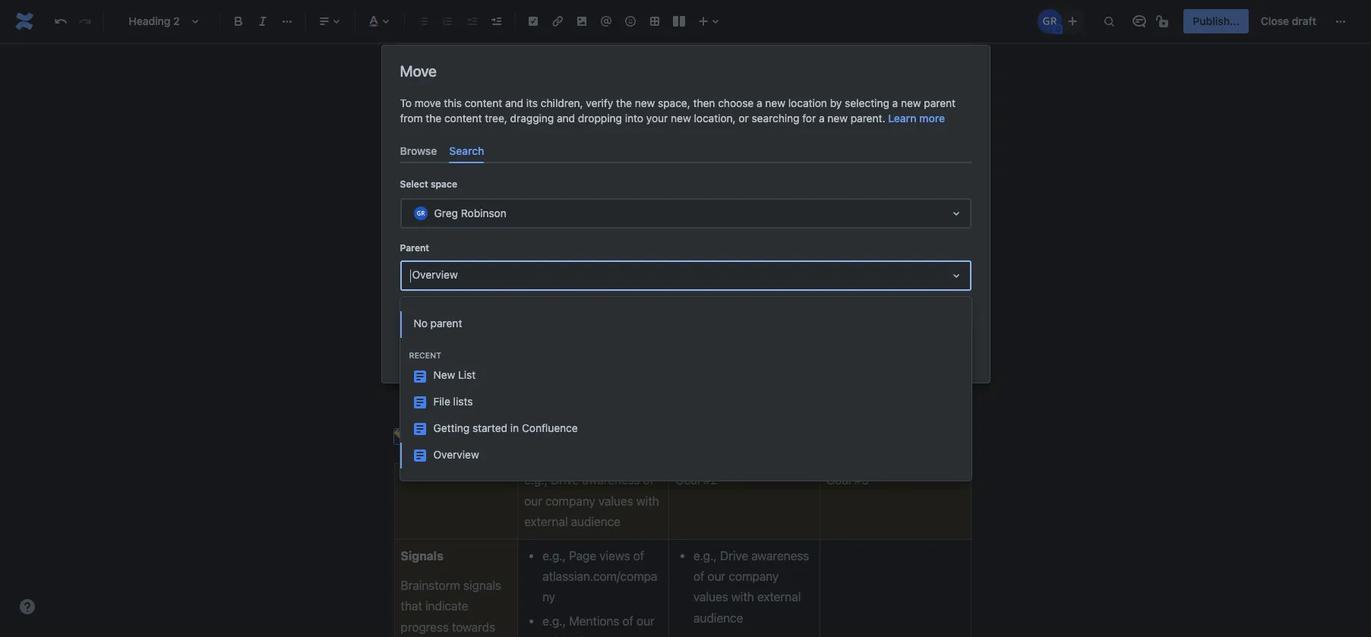Task type: locate. For each thing, give the bounding box(es) containing it.
file lists image
[[414, 397, 426, 409]]

close draft
[[1261, 14, 1316, 27]]

close
[[1261, 14, 1289, 27]]

1 vertical spatial content
[[444, 112, 482, 125]]

and
[[505, 96, 523, 109], [557, 112, 575, 125]]

panel warning image
[[400, 47, 418, 65]]

browse
[[400, 144, 437, 157]]

new up the into
[[635, 96, 655, 109]]

signals
[[413, 425, 468, 445], [401, 549, 443, 563]]

goals
[[409, 155, 456, 175]]

recent
[[409, 351, 441, 360]]

0 horizontal spatial and
[[505, 96, 523, 109]]

overview image
[[414, 450, 426, 462]]

not pursuing
[[689, 254, 764, 268]]

tab list inside move dialog
[[394, 138, 977, 163]]

mention image
[[597, 12, 615, 30]]

close draft button
[[1252, 9, 1325, 33]]

0 vertical spatial signals
[[413, 425, 468, 445]]

overview down pursuing
[[412, 268, 458, 281]]

publish... button
[[1184, 9, 1249, 33]]

north star
[[424, 48, 485, 62]]

a
[[757, 96, 762, 109], [892, 96, 898, 109], [819, 112, 825, 125]]

0 horizontal spatial the
[[426, 112, 441, 125]]

content up tree,
[[465, 96, 502, 109]]

new
[[635, 96, 655, 109], [765, 96, 785, 109], [901, 96, 921, 109], [671, 112, 691, 125], [827, 112, 848, 125]]

the
[[616, 96, 632, 109], [426, 112, 441, 125]]

1 vertical spatial signals
[[401, 549, 443, 563]]

the up the into
[[616, 96, 632, 109]]

1 vertical spatial open image
[[947, 267, 965, 285]]

1 vertical spatial overview
[[433, 448, 479, 461]]

a up learn
[[892, 96, 898, 109]]

layouts image
[[670, 12, 688, 30]]

dropping
[[578, 112, 622, 125]]

the down move
[[426, 112, 441, 125]]

confluence image
[[12, 9, 36, 33], [12, 9, 36, 33]]

content
[[465, 96, 502, 109], [444, 112, 482, 125]]

list
[[458, 369, 476, 381]]

emoji image
[[621, 12, 640, 30]]

and left its
[[505, 96, 523, 109]]

greg
[[434, 206, 458, 219]]

1 horizontal spatial the
[[616, 96, 632, 109]]

parent
[[924, 96, 956, 109], [430, 317, 462, 330]]

parent
[[400, 242, 429, 254]]

pursuing
[[713, 254, 764, 268]]

a up searching
[[757, 96, 762, 109]]

parent.
[[851, 112, 885, 125]]

space,
[[658, 96, 690, 109]]

new down space,
[[671, 112, 691, 125]]

started
[[472, 421, 507, 434]]

tab list
[[394, 138, 977, 163]]

1 vertical spatial and
[[557, 112, 575, 125]]

1 horizontal spatial parent
[[924, 96, 956, 109]]

1 open image from the top
[[947, 204, 965, 223]]

parent up 'more'
[[924, 96, 956, 109]]

then
[[693, 96, 715, 109]]

tree,
[[485, 112, 507, 125]]

more
[[919, 112, 945, 125]]

getting started in confluence
[[433, 421, 578, 434]]

and down children,
[[557, 112, 575, 125]]

a right for on the top right of page
[[819, 112, 825, 125]]

0 vertical spatial open image
[[947, 204, 965, 223]]

table image
[[646, 12, 664, 30]]

0 horizontal spatial parent
[[430, 317, 462, 330]]

2 open image from the top
[[947, 267, 965, 285]]

0 vertical spatial parent
[[924, 96, 956, 109]]

location
[[788, 96, 827, 109]]

learn more link
[[888, 111, 945, 126]]

content down this
[[444, 112, 482, 125]]

choose
[[718, 96, 754, 109]]

open image
[[947, 204, 965, 223], [947, 267, 965, 285]]

:goal: image
[[394, 159, 409, 174]]

open image for parent
[[947, 267, 965, 285]]

parent right no
[[430, 317, 462, 330]]

search
[[449, 144, 484, 157]]

lists
[[453, 395, 473, 408]]

overview
[[412, 268, 458, 281], [433, 448, 479, 461]]

horizon:
[[426, 105, 473, 119]]

new
[[433, 369, 455, 381]]

:straight_ruler: image
[[394, 429, 409, 444]]

undo ⌘z image
[[52, 12, 70, 30]]

new list
[[433, 369, 476, 381]]

not
[[689, 254, 710, 268]]

into
[[625, 112, 643, 125]]

:goal: image
[[394, 159, 409, 174]]

2 horizontal spatial a
[[892, 96, 898, 109]]

parent inside to move this content and its children, verify the new space, then choose a new location by selecting a new parent from the content tree, dragging and dropping into your new location, or searching for a new parent.
[[924, 96, 956, 109]]

or
[[739, 112, 749, 125]]

your
[[646, 112, 668, 125]]

overview down getting
[[433, 448, 479, 461]]

new list image
[[414, 370, 426, 383]]

tab list containing browse
[[394, 138, 977, 163]]



Task type: vqa. For each thing, say whether or not it's contained in the screenshot.
MORE INFORMATION ABOUT GREG ROBINSON icon
no



Task type: describe. For each thing, give the bounding box(es) containing it.
selecting
[[845, 96, 889, 109]]

file lists
[[433, 395, 473, 408]]

0 vertical spatial overview
[[412, 268, 458, 281]]

greg robinson
[[434, 206, 506, 219]]

to move this content and its children, verify the new space, then choose a new location by selecting a new parent from the content tree, dragging and dropping into your new location, or searching for a new parent.
[[400, 96, 956, 125]]

new up learn more
[[901, 96, 921, 109]]

confluence
[[522, 421, 578, 434]]

north
[[424, 48, 458, 62]]

0 vertical spatial the
[[616, 96, 632, 109]]

bold ⌘b image
[[229, 12, 248, 30]]

in
[[510, 421, 519, 434]]

add image, video, or file image
[[573, 12, 591, 30]]

file
[[433, 395, 450, 408]]

no parent
[[414, 317, 462, 330]]

signals for signals & measures
[[413, 425, 468, 445]]

signals & measures
[[409, 425, 562, 445]]

robinson
[[461, 206, 506, 219]]

time horizon:
[[394, 105, 473, 119]]

Main content area, start typing to enter text. text field
[[385, 38, 980, 637]]

Parent text field
[[410, 268, 413, 283]]

action item image
[[524, 12, 542, 30]]

bullet list ⌘⇧8 image
[[414, 12, 432, 30]]

getting started in confluence image
[[414, 423, 426, 435]]

from
[[400, 112, 423, 125]]

getting
[[433, 421, 470, 434]]

for
[[802, 112, 816, 125]]

1 horizontal spatial a
[[819, 112, 825, 125]]

redo ⌘⇧z image
[[76, 12, 94, 30]]

to
[[400, 96, 412, 109]]

measures
[[487, 425, 562, 445]]

move
[[415, 96, 441, 109]]

link image
[[548, 12, 567, 30]]

this
[[444, 96, 462, 109]]

select space
[[400, 179, 457, 190]]

select
[[400, 179, 428, 190]]

new down by
[[827, 112, 848, 125]]

0 horizontal spatial a
[[757, 96, 762, 109]]

move
[[400, 62, 437, 80]]

italic ⌘i image
[[254, 12, 272, 30]]

1 horizontal spatial and
[[557, 112, 575, 125]]

new up searching
[[765, 96, 785, 109]]

by
[[830, 96, 842, 109]]

outdent ⇧tab image
[[463, 12, 481, 30]]

time
[[394, 105, 423, 119]]

1 vertical spatial parent
[[430, 317, 462, 330]]

space
[[431, 179, 457, 190]]

searching
[[752, 112, 799, 125]]

its
[[526, 96, 538, 109]]

pursuing
[[401, 254, 453, 268]]

0 vertical spatial content
[[465, 96, 502, 109]]

:straight_ruler: image
[[394, 429, 409, 444]]

numbered list ⌘⇧7 image
[[438, 12, 457, 30]]

verify
[[586, 96, 613, 109]]

learn
[[888, 112, 916, 125]]

Select space text field
[[411, 206, 414, 221]]

&
[[472, 425, 484, 445]]

star
[[461, 48, 485, 62]]

signals for signals
[[401, 549, 443, 563]]

open image for select space
[[947, 204, 965, 223]]

1 vertical spatial the
[[426, 112, 441, 125]]

learn more
[[888, 112, 945, 125]]

publish...
[[1193, 14, 1240, 27]]

no
[[414, 317, 428, 330]]

greg robinson image
[[1038, 9, 1062, 33]]

location,
[[694, 112, 736, 125]]

indent tab image
[[487, 12, 505, 30]]

move dialog
[[382, 46, 989, 481]]

0 vertical spatial and
[[505, 96, 523, 109]]

dragging
[[510, 112, 554, 125]]

children,
[[541, 96, 583, 109]]

draft
[[1292, 14, 1316, 27]]



